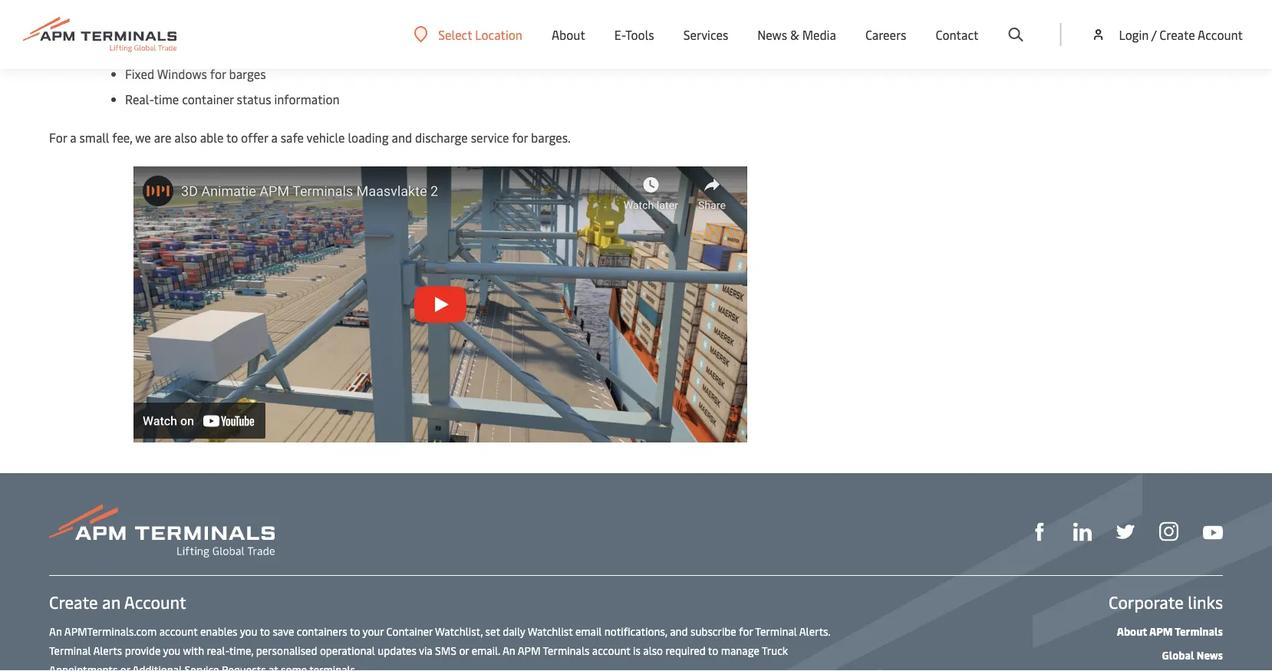 Task type: locate. For each thing, give the bounding box(es) containing it.
terminals down watchlist
[[543, 643, 590, 658]]

1 horizontal spatial also
[[643, 643, 663, 658]]

0 vertical spatial about
[[552, 26, 585, 43]]

loading
[[348, 129, 389, 146]]

to
[[312, 40, 324, 57], [226, 129, 238, 146], [260, 624, 270, 639], [350, 624, 360, 639], [708, 643, 719, 658]]

0 vertical spatial containers
[[251, 40, 309, 57]]

1 vertical spatial an
[[503, 643, 516, 658]]

about apm terminals
[[1117, 624, 1223, 639]]

media
[[803, 26, 836, 43]]

0 horizontal spatial terminal
[[49, 643, 91, 658]]

apmt footer logo image
[[49, 504, 275, 558]]

barge up handling
[[183, 15, 214, 31]]

global news link
[[1162, 648, 1223, 662]]

container for status
[[182, 91, 234, 107]]

1 horizontal spatial you
[[240, 624, 258, 639]]

via
[[419, 643, 433, 658]]

services
[[684, 26, 729, 43]]

real-
[[207, 643, 229, 658]]

0 vertical spatial or
[[459, 643, 469, 658]]

dedicated
[[125, 15, 180, 31]]

stacks left location
[[423, 40, 458, 57]]

container
[[217, 15, 269, 31], [182, 91, 234, 107]]

0 vertical spatial container
[[217, 15, 269, 31]]

1 horizontal spatial terminals
[[1175, 624, 1223, 639]]

links
[[1188, 591, 1223, 614]]

0 horizontal spatial about
[[552, 26, 585, 43]]

daily
[[503, 624, 525, 639]]

terminals up global news
[[1175, 624, 1223, 639]]

an up appointments at bottom
[[49, 624, 62, 639]]

1 vertical spatial containers
[[297, 624, 348, 639]]

barge left cranes
[[327, 40, 358, 57]]

an down daily
[[503, 643, 516, 658]]

watchlist,
[[435, 624, 483, 639]]

1 horizontal spatial apm
[[1150, 624, 1173, 639]]

an apmterminals.com account enables you to save containers to your container watchlist, set daily watchlist email notifications, and subscribe for terminal alerts. terminal alerts provide you with real-time, personalised operational updates via sms or email. an apm terminals account is also required to manage truck appointments or additional service requests at some terminals.
[[49, 624, 831, 672]]

also right are
[[174, 129, 197, 146]]

for a small fee, we are also able to offer a safe vehicle loading and discharge service for barges.
[[49, 129, 571, 146]]

1 horizontal spatial or
[[459, 643, 469, 658]]

to right the able
[[226, 129, 238, 146]]

to left the your
[[350, 624, 360, 639]]

apm down daily
[[518, 643, 541, 658]]

account right an on the bottom
[[124, 591, 186, 614]]

save
[[273, 624, 294, 639]]

1 vertical spatial and
[[392, 129, 412, 146]]

1 horizontal spatial account
[[592, 643, 631, 658]]

container
[[387, 624, 433, 639]]

vehicle
[[307, 129, 345, 146]]

1 horizontal spatial create
[[1160, 26, 1195, 43]]

for
[[49, 129, 67, 146]]

0 vertical spatial account
[[1198, 26, 1243, 43]]

create right / on the right of page
[[1160, 26, 1195, 43]]

container up of
[[217, 15, 269, 31]]

stacks
[[317, 15, 351, 31], [423, 40, 458, 57]]

news & media
[[758, 26, 836, 43]]

for down handling
[[210, 66, 226, 82]]

dedicated barge container storage stacks
[[125, 15, 351, 31]]

2 horizontal spatial for
[[739, 624, 753, 639]]

email.
[[472, 643, 500, 658]]

1 vertical spatial container
[[182, 91, 234, 107]]

offer
[[241, 129, 268, 146]]

your
[[363, 624, 384, 639]]

careers
[[866, 26, 907, 43]]

1 vertical spatial also
[[643, 643, 663, 658]]

container down fixed windows for barges at top
[[182, 91, 234, 107]]

1 horizontal spatial news
[[1197, 648, 1223, 662]]

a left safe
[[271, 129, 278, 146]]

about
[[552, 26, 585, 43], [1117, 624, 1148, 639]]

0 vertical spatial create
[[1160, 26, 1195, 43]]

about left e-
[[552, 26, 585, 43]]

containers down storage
[[251, 40, 309, 57]]

1 horizontal spatial for
[[512, 129, 528, 146]]

e-tools button
[[615, 0, 654, 69]]

apm inside an apmterminals.com account enables you to save containers to your container watchlist, set daily watchlist email notifications, and subscribe for terminal alerts. terminal alerts provide you with real-time, personalised operational updates via sms or email. an apm terminals account is also required to manage truck appointments or additional service requests at some terminals.
[[518, 643, 541, 658]]

1 vertical spatial terminals
[[543, 643, 590, 658]]

1 horizontal spatial a
[[271, 129, 278, 146]]

apm
[[1150, 624, 1173, 639], [518, 643, 541, 658]]

0 horizontal spatial stacks
[[317, 15, 351, 31]]

news
[[758, 26, 788, 43], [1197, 648, 1223, 662]]

0 horizontal spatial a
[[70, 129, 76, 146]]

about apm terminals link
[[1117, 624, 1223, 639]]

facebook image
[[1031, 523, 1049, 541]]

global news
[[1162, 648, 1223, 662]]

1 horizontal spatial barge
[[327, 40, 358, 57]]

also
[[174, 129, 197, 146], [643, 643, 663, 658]]

1 horizontal spatial about
[[1117, 624, 1148, 639]]

0 horizontal spatial barge
[[183, 15, 214, 31]]

account
[[1198, 26, 1243, 43], [124, 591, 186, 614]]

0 vertical spatial also
[[174, 129, 197, 146]]

1 horizontal spatial terminal
[[755, 624, 797, 639]]

0 vertical spatial an
[[49, 624, 62, 639]]

container for storage
[[217, 15, 269, 31]]

for right service
[[512, 129, 528, 146]]

and up required
[[670, 624, 688, 639]]

create left an on the bottom
[[49, 591, 98, 614]]

barges.
[[531, 129, 571, 146]]

0 horizontal spatial terminals
[[543, 643, 590, 658]]

0 horizontal spatial you
[[163, 643, 181, 658]]

barge
[[183, 15, 214, 31], [327, 40, 358, 57]]

account right / on the right of page
[[1198, 26, 1243, 43]]

to down storage
[[312, 40, 324, 57]]

e-
[[615, 26, 626, 43]]

1 vertical spatial about
[[1117, 624, 1148, 639]]

/
[[1152, 26, 1157, 43]]

account up with
[[159, 624, 198, 639]]

or right sms
[[459, 643, 469, 658]]

create
[[1160, 26, 1195, 43], [49, 591, 98, 614]]

a
[[70, 129, 76, 146], [271, 129, 278, 146]]

also right is
[[643, 643, 663, 658]]

operational
[[320, 643, 375, 658]]

containers
[[251, 40, 309, 57], [297, 624, 348, 639]]

2 vertical spatial and
[[670, 624, 688, 639]]

and right 'loading'
[[392, 129, 412, 146]]

stacks right storage
[[317, 15, 351, 31]]

0 horizontal spatial account
[[124, 591, 186, 614]]

with
[[183, 643, 204, 658]]

0 vertical spatial you
[[240, 624, 258, 639]]

is
[[633, 643, 641, 658]]

you left with
[[163, 643, 181, 658]]

apm up global
[[1150, 624, 1173, 639]]

0 vertical spatial barge
[[183, 15, 214, 31]]

fixed
[[125, 66, 154, 82]]

real-
[[125, 91, 154, 107]]

1 vertical spatial news
[[1197, 648, 1223, 662]]

1 vertical spatial barge
[[327, 40, 358, 57]]

terminal up appointments at bottom
[[49, 643, 91, 658]]

0 horizontal spatial for
[[210, 66, 226, 82]]

time
[[154, 91, 179, 107]]

status
[[237, 91, 271, 107]]

and
[[400, 40, 420, 57], [392, 129, 412, 146], [670, 624, 688, 639]]

news inside popup button
[[758, 26, 788, 43]]

0 vertical spatial news
[[758, 26, 788, 43]]

select location button
[[414, 26, 523, 43]]

you up time,
[[240, 624, 258, 639]]

1 horizontal spatial account
[[1198, 26, 1243, 43]]

set
[[486, 624, 500, 639]]

about down corporate
[[1117, 624, 1148, 639]]

terminal up 'truck'
[[755, 624, 797, 639]]

0 horizontal spatial account
[[159, 624, 198, 639]]

youtube image
[[1203, 526, 1223, 540]]

1 horizontal spatial an
[[503, 643, 516, 658]]

automatic
[[125, 40, 182, 57]]

personalised
[[256, 643, 317, 658]]

1 vertical spatial terminal
[[49, 643, 91, 658]]

0 horizontal spatial news
[[758, 26, 788, 43]]

or down the alerts at bottom left
[[120, 662, 130, 672]]

barges
[[229, 66, 266, 82]]

terminal
[[755, 624, 797, 639], [49, 643, 91, 658]]

windows
[[157, 66, 207, 82]]

for up manage
[[739, 624, 753, 639]]

containers up operational
[[297, 624, 348, 639]]

1 vertical spatial apm
[[518, 643, 541, 658]]

0 horizontal spatial create
[[49, 591, 98, 614]]

2 vertical spatial for
[[739, 624, 753, 639]]

and inside an apmterminals.com account enables you to save containers to your container watchlist, set daily watchlist email notifications, and subscribe for terminal alerts. terminal alerts provide you with real-time, personalised operational updates via sms or email. an apm terminals account is also required to manage truck appointments or additional service requests at some terminals.
[[670, 624, 688, 639]]

0 horizontal spatial an
[[49, 624, 62, 639]]

an
[[49, 624, 62, 639], [503, 643, 516, 658]]

information
[[274, 91, 340, 107]]

news right global
[[1197, 648, 1223, 662]]

fixed windows for barges
[[125, 66, 266, 82]]

terminals
[[1175, 624, 1223, 639], [543, 643, 590, 658]]

linkedin image
[[1074, 523, 1092, 541]]

1 vertical spatial stacks
[[423, 40, 458, 57]]

0 horizontal spatial or
[[120, 662, 130, 672]]

news left &
[[758, 26, 788, 43]]

account left is
[[592, 643, 631, 658]]

fill 44 link
[[1117, 521, 1135, 541]]

required
[[666, 643, 706, 658]]

and right cranes
[[400, 40, 420, 57]]

about for about
[[552, 26, 585, 43]]

you
[[240, 624, 258, 639], [163, 643, 181, 658]]

1 horizontal spatial stacks
[[423, 40, 458, 57]]

0 horizontal spatial apm
[[518, 643, 541, 658]]

a right for
[[70, 129, 76, 146]]



Task type: describe. For each thing, give the bounding box(es) containing it.
provide
[[125, 643, 161, 658]]

some
[[281, 662, 307, 672]]

0 vertical spatial for
[[210, 66, 226, 82]]

requests
[[222, 662, 266, 672]]

subscribe
[[691, 624, 737, 639]]

careers button
[[866, 0, 907, 69]]

truck
[[762, 643, 788, 658]]

containers inside an apmterminals.com account enables you to save containers to your container watchlist, set daily watchlist email notifications, and subscribe for terminal alerts. terminal alerts provide you with real-time, personalised operational updates via sms or email. an apm terminals account is also required to manage truck appointments or additional service requests at some terminals.
[[297, 624, 348, 639]]

about for about apm terminals
[[1117, 624, 1148, 639]]

&
[[790, 26, 800, 43]]

updates
[[378, 643, 417, 658]]

login / create account link
[[1091, 0, 1243, 69]]

0 vertical spatial stacks
[[317, 15, 351, 31]]

0 vertical spatial account
[[159, 624, 198, 639]]

apmterminals.com
[[64, 624, 157, 639]]

we
[[135, 129, 151, 146]]

about button
[[552, 0, 585, 69]]

1 vertical spatial create
[[49, 591, 98, 614]]

0 vertical spatial terminals
[[1175, 624, 1223, 639]]

cranes
[[361, 40, 397, 57]]

notifications,
[[605, 624, 668, 639]]

to down subscribe
[[708, 643, 719, 658]]

select location
[[438, 26, 523, 43]]

contact button
[[936, 0, 979, 69]]

terminals.
[[309, 662, 358, 672]]

twitter image
[[1117, 523, 1135, 541]]

shape link
[[1031, 521, 1049, 541]]

also inside an apmterminals.com account enables you to save containers to your container watchlist, set daily watchlist email notifications, and subscribe for terminal alerts. terminal alerts provide you with real-time, personalised operational updates via sms or email. an apm terminals account is also required to manage truck appointments or additional service requests at some terminals.
[[643, 643, 663, 658]]

additional
[[132, 662, 182, 672]]

alerts
[[93, 643, 122, 658]]

e-tools
[[615, 26, 654, 43]]

instagram image
[[1160, 522, 1179, 542]]

terminals inside an apmterminals.com account enables you to save containers to your container watchlist, set daily watchlist email notifications, and subscribe for terminal alerts. terminal alerts provide you with real-time, personalised operational updates via sms or email. an apm terminals account is also required to manage truck appointments or additional service requests at some terminals.
[[543, 643, 590, 658]]

time,
[[229, 643, 254, 658]]

service
[[185, 662, 219, 672]]

login
[[1119, 26, 1149, 43]]

create an account
[[49, 591, 186, 614]]

sms
[[435, 643, 457, 658]]

1 vertical spatial account
[[124, 591, 186, 614]]

automatic handling of containers to barge cranes and stacks
[[125, 40, 458, 57]]

service
[[471, 129, 509, 146]]

safe
[[281, 129, 304, 146]]

handling
[[185, 40, 233, 57]]

0 vertical spatial and
[[400, 40, 420, 57]]

alerts.
[[800, 624, 831, 639]]

linkedin__x28_alt_x29__3_ link
[[1074, 521, 1092, 541]]

for inside an apmterminals.com account enables you to save containers to your container watchlist, set daily watchlist email notifications, and subscribe for terminal alerts. terminal alerts provide you with real-time, personalised operational updates via sms or email. an apm terminals account is also required to manage truck appointments or additional service requests at some terminals.
[[739, 624, 753, 639]]

select
[[438, 26, 472, 43]]

2 a from the left
[[271, 129, 278, 146]]

contact
[[936, 26, 979, 43]]

real-time container status information
[[125, 91, 343, 107]]

are
[[154, 129, 171, 146]]

news & media button
[[758, 0, 836, 69]]

an
[[102, 591, 121, 614]]

able
[[200, 129, 224, 146]]

0 vertical spatial apm
[[1150, 624, 1173, 639]]

at
[[269, 662, 278, 672]]

1 vertical spatial you
[[163, 643, 181, 658]]

services button
[[684, 0, 729, 69]]

tools
[[626, 26, 654, 43]]

1 a from the left
[[70, 129, 76, 146]]

corporate links
[[1109, 591, 1223, 614]]

discharge
[[415, 129, 468, 146]]

location
[[475, 26, 523, 43]]

fee,
[[112, 129, 132, 146]]

storage
[[272, 15, 314, 31]]

instagram link
[[1160, 521, 1179, 542]]

corporate
[[1109, 591, 1184, 614]]

global
[[1162, 648, 1195, 662]]

1 vertical spatial account
[[592, 643, 631, 658]]

of
[[236, 40, 248, 57]]

to left save
[[260, 624, 270, 639]]

0 vertical spatial terminal
[[755, 624, 797, 639]]

0 horizontal spatial also
[[174, 129, 197, 146]]

watchlist
[[528, 624, 573, 639]]

small
[[79, 129, 109, 146]]

manage
[[721, 643, 760, 658]]

login / create account
[[1119, 26, 1243, 43]]

enables
[[200, 624, 238, 639]]

1 vertical spatial or
[[120, 662, 130, 672]]

create inside the login / create account link
[[1160, 26, 1195, 43]]

1 vertical spatial for
[[512, 129, 528, 146]]

email
[[576, 624, 602, 639]]



Task type: vqa. For each thing, say whether or not it's contained in the screenshot.
the topmost also
yes



